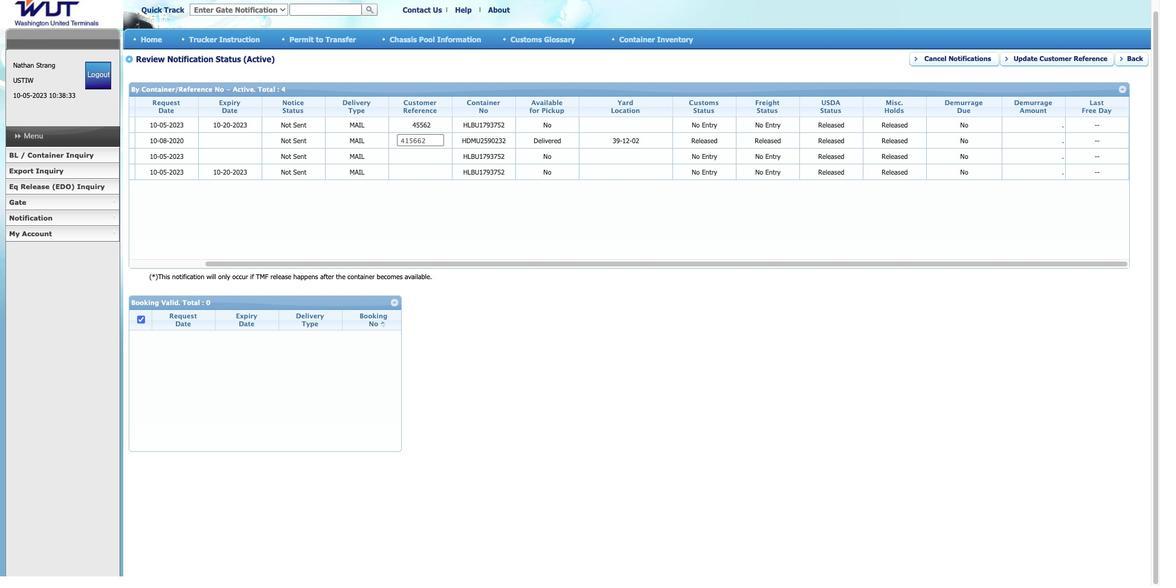Task type: describe. For each thing, give the bounding box(es) containing it.
eq release (edo) inquiry link
[[5, 179, 120, 195]]

2023
[[32, 91, 47, 99]]

my account link
[[5, 226, 120, 242]]

nathan
[[13, 61, 34, 69]]

my
[[9, 230, 20, 237]]

instruction
[[219, 35, 260, 43]]

export inquiry
[[9, 167, 64, 175]]

bl / container inquiry
[[9, 151, 94, 159]]

(edo)
[[52, 182, 75, 190]]

account
[[22, 230, 52, 237]]

to
[[316, 35, 323, 43]]

login image
[[85, 62, 111, 89]]

contact us
[[403, 5, 442, 14]]

release
[[21, 182, 50, 190]]

inquiry for (edo)
[[77, 182, 105, 190]]

about link
[[488, 5, 510, 14]]

inquiry inside 'link'
[[36, 167, 64, 175]]

10-05-2023 10:38:33
[[13, 91, 75, 99]]

customs
[[511, 35, 542, 43]]

about
[[488, 5, 510, 14]]

home
[[141, 35, 162, 43]]

permit to transfer
[[289, 35, 356, 43]]

customs glossary
[[511, 35, 575, 43]]

notification link
[[5, 210, 120, 226]]

/
[[21, 151, 25, 159]]

export inquiry link
[[5, 163, 120, 179]]

track
[[164, 5, 184, 14]]

glossary
[[544, 35, 575, 43]]

transfer
[[326, 35, 356, 43]]

eq release (edo) inquiry
[[9, 182, 105, 190]]

05-
[[23, 91, 32, 99]]

container inventory
[[619, 35, 693, 43]]

bl
[[9, 151, 18, 159]]

contact us link
[[403, 5, 442, 14]]

inventory
[[657, 35, 693, 43]]



Task type: locate. For each thing, give the bounding box(es) containing it.
export
[[9, 167, 34, 175]]

trucker
[[189, 35, 217, 43]]

inquiry
[[66, 151, 94, 159], [36, 167, 64, 175], [77, 182, 105, 190]]

2 vertical spatial inquiry
[[77, 182, 105, 190]]

inquiry right (edo)
[[77, 182, 105, 190]]

information
[[437, 35, 481, 43]]

1 horizontal spatial container
[[619, 35, 655, 43]]

quick
[[141, 5, 162, 14]]

container left inventory
[[619, 35, 655, 43]]

10-
[[13, 91, 23, 99]]

container up export inquiry
[[27, 151, 64, 159]]

eq
[[9, 182, 18, 190]]

strang
[[36, 61, 55, 69]]

notification
[[9, 214, 53, 222]]

inquiry for container
[[66, 151, 94, 159]]

my account
[[9, 230, 52, 237]]

permit
[[289, 35, 314, 43]]

pool
[[419, 35, 435, 43]]

help link
[[455, 5, 472, 14]]

gate
[[9, 198, 26, 206]]

inquiry down "bl / container inquiry"
[[36, 167, 64, 175]]

container
[[619, 35, 655, 43], [27, 151, 64, 159]]

trucker instruction
[[189, 35, 260, 43]]

us
[[433, 5, 442, 14]]

1 vertical spatial inquiry
[[36, 167, 64, 175]]

ustiw
[[13, 76, 33, 84]]

None text field
[[289, 4, 362, 16]]

0 horizontal spatial container
[[27, 151, 64, 159]]

0 vertical spatial inquiry
[[66, 151, 94, 159]]

0 vertical spatial container
[[619, 35, 655, 43]]

contact
[[403, 5, 431, 14]]

nathan strang
[[13, 61, 55, 69]]

inquiry up export inquiry 'link'
[[66, 151, 94, 159]]

10:38:33
[[49, 91, 75, 99]]

quick track
[[141, 5, 184, 14]]

gate link
[[5, 195, 120, 210]]

bl / container inquiry link
[[5, 147, 120, 163]]

1 vertical spatial container
[[27, 151, 64, 159]]

chassis
[[390, 35, 417, 43]]

chassis pool information
[[390, 35, 481, 43]]

help
[[455, 5, 472, 14]]



Task type: vqa. For each thing, say whether or not it's contained in the screenshot.
"Nathan"
yes



